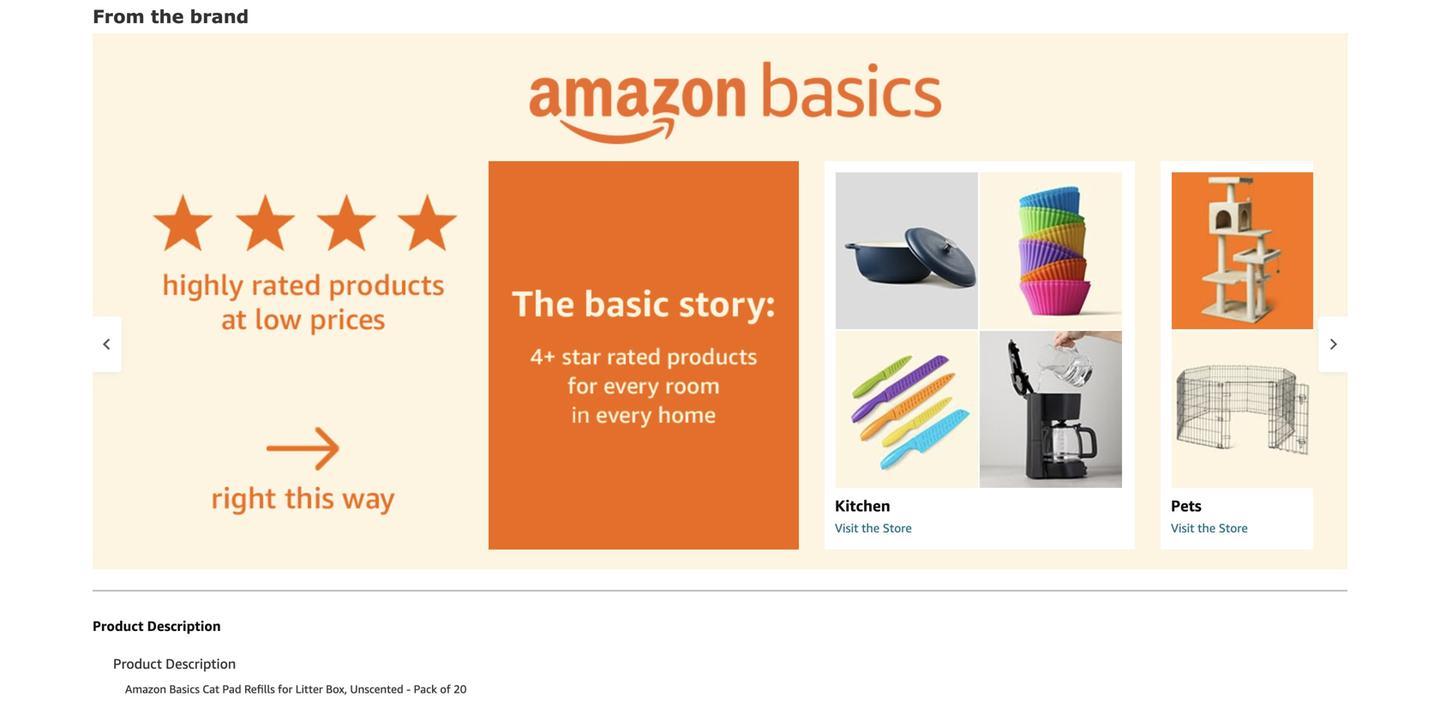 Task type: locate. For each thing, give the bounding box(es) containing it.
1 vertical spatial product description
[[113, 656, 236, 672]]

of
[[440, 683, 451, 696]]

description up basics
[[147, 618, 221, 634]]

description
[[147, 618, 221, 634], [166, 656, 236, 672]]

0 vertical spatial description
[[147, 618, 221, 634]]

20
[[454, 683, 467, 696]]

2 store from the left
[[1219, 521, 1248, 535]]

visit
[[835, 521, 859, 535], [1171, 521, 1195, 535]]

product description up basics
[[113, 656, 236, 672]]

description up cat
[[166, 656, 236, 672]]

store inside pets visit the store
[[1219, 521, 1248, 535]]

from
[[93, 5, 145, 27]]

previous image
[[102, 338, 111, 351]]

the down pets
[[1198, 521, 1216, 535]]

unscented
[[350, 683, 404, 696]]

2 visit the store link from the left
[[1171, 521, 1248, 535]]

amazon basics reusable silicone baking cups, muffin liners - pack of 12, multicolor image
[[980, 172, 1123, 329]]

the for kitchen
[[862, 521, 880, 535]]

product description up amazon
[[93, 618, 221, 634]]

amazon basics cat pad refills for litter box, unscented - pack of 20
[[125, 683, 467, 696]]

visit down kitchen
[[835, 521, 859, 535]]

store for pets
[[1219, 521, 1248, 535]]

1 horizontal spatial the
[[862, 521, 880, 535]]

test image
[[93, 33, 1348, 569], [489, 161, 799, 550]]

product
[[93, 618, 144, 634], [113, 656, 162, 672]]

kitchen visit the store
[[835, 496, 912, 535]]

-
[[407, 683, 411, 696]]

1 visit the store link from the left
[[835, 521, 912, 535]]

the right the from
[[151, 5, 184, 27]]

1 horizontal spatial visit the store link
[[1171, 521, 1248, 535]]

list item
[[153, 161, 463, 550]]

pets visit the store
[[1171, 496, 1248, 535]]

1 horizontal spatial store
[[1219, 521, 1248, 535]]

amazon basics multi-level cat tree with scratching posts image
[[1172, 172, 1315, 329]]

visit the store link for pets
[[1171, 521, 1248, 535]]

1 visit from the left
[[835, 521, 859, 535]]

1 horizontal spatial visit
[[1171, 521, 1195, 535]]

store for kitchen
[[883, 521, 912, 535]]

the inside kitchen visit the store
[[862, 521, 880, 535]]

store inside kitchen visit the store
[[883, 521, 912, 535]]

the
[[151, 5, 184, 27], [862, 521, 880, 535], [1198, 521, 1216, 535]]

0 horizontal spatial visit
[[835, 521, 859, 535]]

2 visit from the left
[[1171, 521, 1195, 535]]

2 horizontal spatial the
[[1198, 521, 1216, 535]]

1 vertical spatial description
[[166, 656, 236, 672]]

1 store from the left
[[883, 521, 912, 535]]

the inside pets visit the store
[[1198, 521, 1216, 535]]

the down kitchen
[[862, 521, 880, 535]]

visit the store link for kitchen
[[835, 521, 912, 535]]

list
[[127, 161, 1441, 550]]

visit down pets
[[1171, 521, 1195, 535]]

visit inside kitchen visit the store
[[835, 521, 859, 535]]

visit the store link down kitchen
[[835, 521, 912, 535]]

product description
[[93, 618, 221, 634], [113, 656, 236, 672]]

visit the store link
[[835, 521, 912, 535], [1171, 521, 1248, 535]]

store
[[883, 521, 912, 535], [1219, 521, 1248, 535]]

visit the store link down pets
[[1171, 521, 1248, 535]]

0 horizontal spatial store
[[883, 521, 912, 535]]

for
[[278, 683, 293, 696]]

next image
[[1329, 338, 1339, 351]]

visit inside pets visit the store
[[1171, 521, 1195, 535]]

visit for kitchen
[[835, 521, 859, 535]]

0 horizontal spatial visit the store link
[[835, 521, 912, 535]]



Task type: vqa. For each thing, say whether or not it's contained in the screenshot.
FREE delivery Mon, Apr 1 element
no



Task type: describe. For each thing, give the bounding box(es) containing it.
visit for pets
[[1171, 521, 1195, 535]]

pack
[[414, 683, 437, 696]]

0 vertical spatial product description
[[93, 618, 221, 634]]

1 vertical spatial product
[[113, 656, 162, 672]]

box,
[[326, 683, 347, 696]]

amazon basics foldable metal dog and pet exercise playpen, xs to l size, with or without door image
[[1172, 331, 1315, 488]]

refills
[[244, 683, 275, 696]]

litter
[[296, 683, 323, 696]]

basics
[[169, 683, 200, 696]]

amazon basics 12-piece color-coded kitchen knife set, 6 knives with 6 blade guards image
[[836, 331, 978, 488]]

0 horizontal spatial the
[[151, 5, 184, 27]]

amazon basics 5-cup drip coffeemaker with glass carafe and reusable filter, black image
[[980, 331, 1123, 488]]

0 vertical spatial product
[[93, 618, 144, 634]]

pad
[[222, 683, 241, 696]]

amazon
[[125, 683, 166, 696]]

cat
[[203, 683, 219, 696]]

amazon basics enameled cast iron covered dutch oven, 6-quart, matte navy image
[[836, 172, 978, 329]]

brand
[[190, 5, 249, 27]]

pets
[[1171, 496, 1202, 515]]

list containing kitchen
[[127, 161, 1441, 550]]

the for pets
[[1198, 521, 1216, 535]]

from the brand
[[93, 5, 249, 27]]

kitchen
[[835, 496, 891, 515]]



